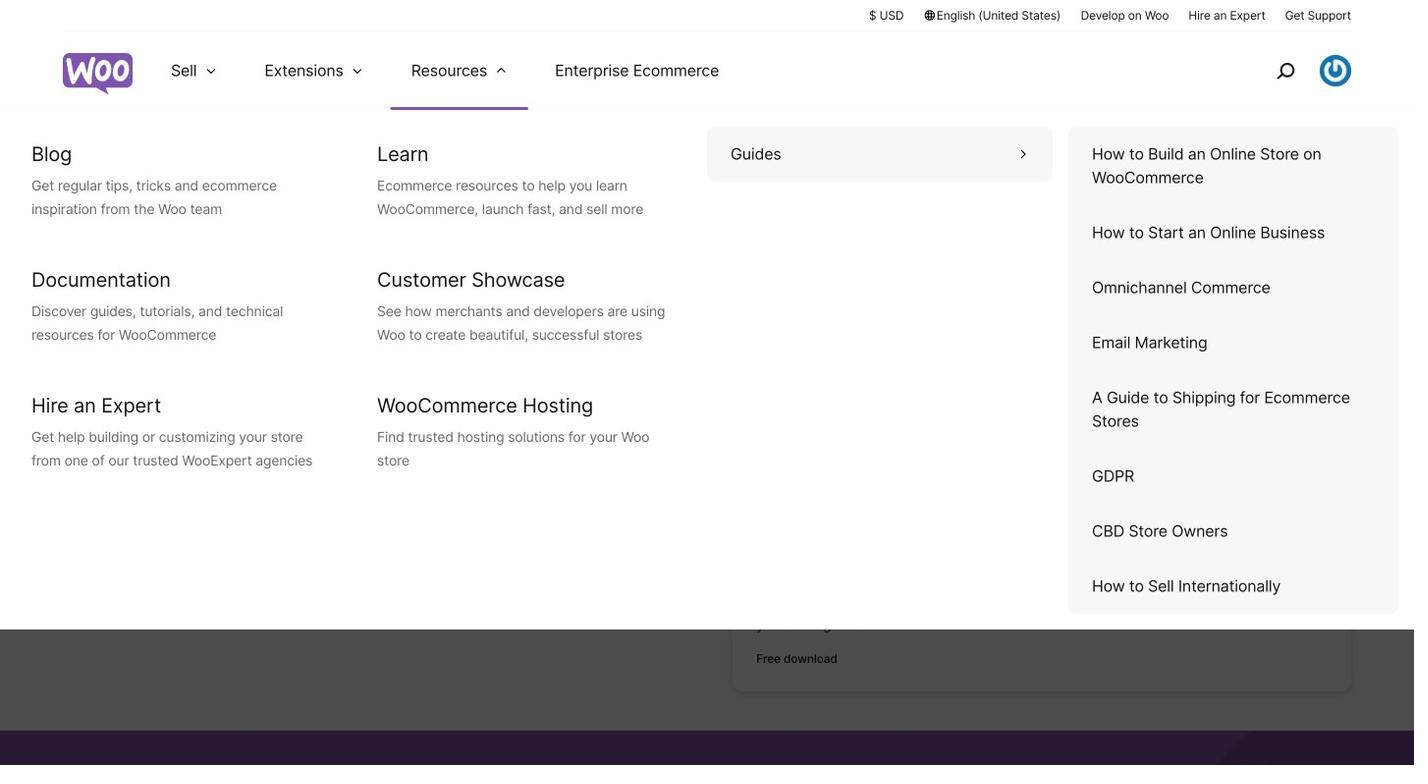 Task type: vqa. For each thing, say whether or not it's contained in the screenshot.
external link image
no



Task type: describe. For each thing, give the bounding box(es) containing it.
search image
[[1270, 55, 1302, 86]]

open account menu image
[[1321, 55, 1352, 86]]

service navigation menu element
[[1235, 39, 1352, 103]]



